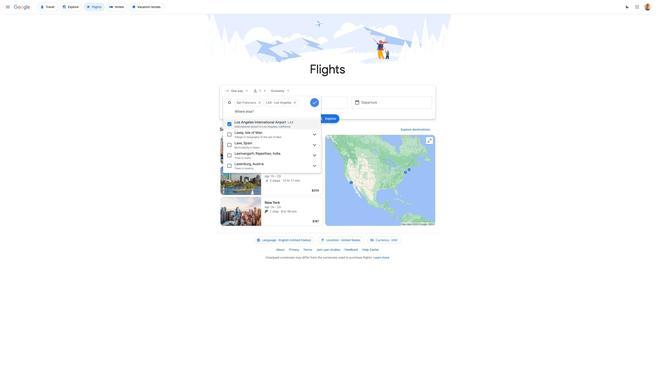 Task type: describe. For each thing, give the bounding box(es) containing it.
187 US dollars text field
[[313, 219, 319, 223]]

toggle nearby airports for laxe, spain image
[[312, 142, 317, 148]]

 image for frontier, spirit, and sun country airlines "icon"
[[281, 178, 282, 183]]

1 vertical spatial list box
[[223, 118, 321, 173]]

toggle nearby airports for laxenburg, austria image
[[312, 163, 317, 168]]

main menu image
[[5, 4, 10, 10]]

suggested trips from san francisco region
[[220, 124, 435, 228]]

frontier image
[[265, 148, 268, 151]]

0 vertical spatial list box
[[235, 97, 309, 117]]

Where else?  text field
[[235, 106, 309, 117]]



Task type: vqa. For each thing, say whether or not it's contained in the screenshot.
departure 'TEXT FIELD'
yes



Task type: locate. For each thing, give the bounding box(es) containing it.
 image right frontier, spirit, and sun country airlines "icon"
[[281, 178, 282, 183]]

 image for frontier image
[[279, 209, 280, 214]]

Flight search field
[[216, 85, 439, 173]]

change appearance image
[[622, 2, 633, 12]]

 image right frontier image
[[279, 209, 280, 214]]

1 horizontal spatial option
[[264, 97, 299, 108]]

1 horizontal spatial  image
[[281, 178, 282, 183]]

1 vertical spatial  image
[[279, 209, 280, 214]]

enter your origin dialog
[[223, 96, 321, 173]]

1 option from the left
[[235, 97, 263, 108]]

done image
[[312, 100, 317, 105]]

0 vertical spatial  image
[[281, 178, 282, 183]]

frontier image
[[265, 210, 268, 213]]

2 option from the left
[[264, 97, 299, 108]]

option
[[235, 97, 263, 108], [264, 97, 299, 108]]

Departure text field
[[361, 97, 428, 108]]

206 US dollars text field
[[312, 188, 319, 192]]

list box
[[235, 97, 309, 117], [223, 118, 321, 173]]

0 horizontal spatial option
[[235, 97, 263, 108]]

None field
[[223, 87, 251, 95], [270, 87, 292, 95], [223, 87, 251, 95], [270, 87, 292, 95]]

toggle nearby airports for laxmangarh, rajasthan, india image
[[312, 153, 317, 158]]

 image
[[281, 178, 282, 183], [279, 209, 280, 214]]

Where to?  text field
[[286, 96, 348, 109]]

0 horizontal spatial  image
[[279, 209, 280, 214]]

toggle nearby airports for laxey, isle of man image
[[312, 132, 317, 137]]

frontier, spirit, and sun country airlines image
[[265, 179, 268, 182]]



